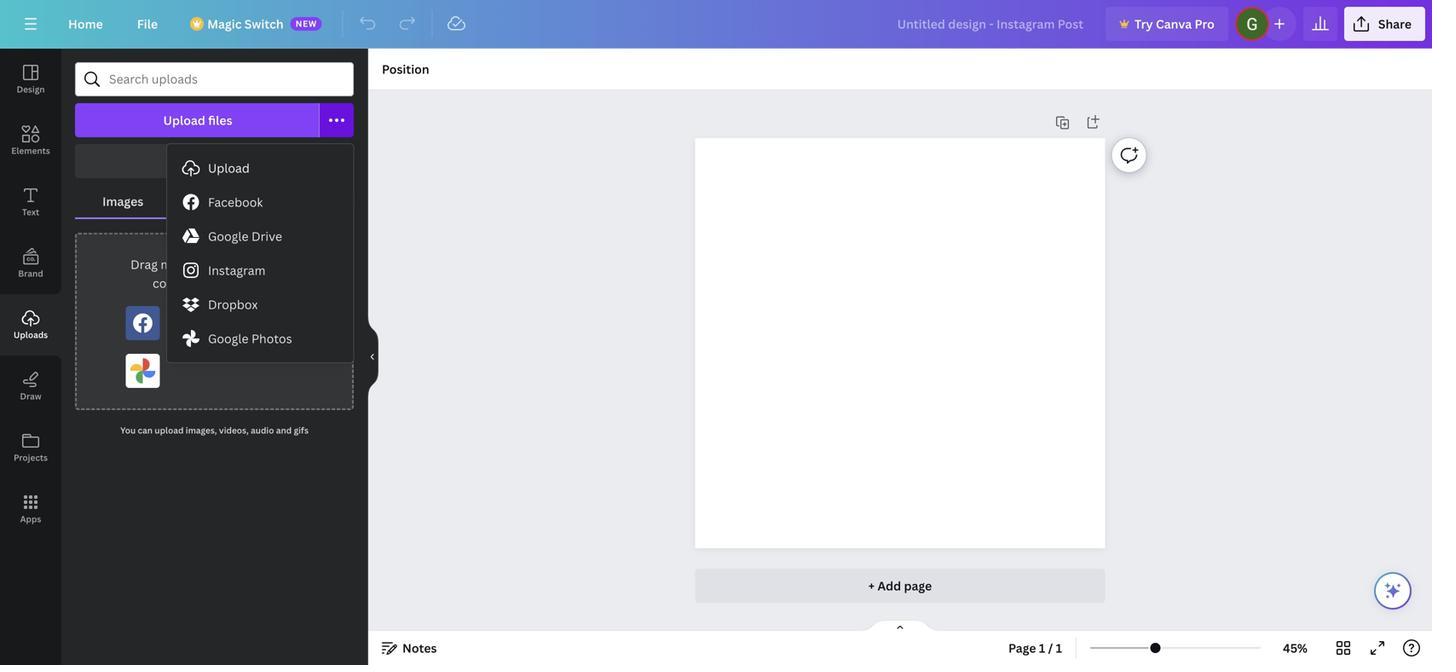 Task type: vqa. For each thing, say whether or not it's contained in the screenshot.
Search search field at the top
no



Task type: locate. For each thing, give the bounding box(es) containing it.
page
[[1009, 640, 1037, 656]]

upload left the files
[[163, 112, 205, 128]]

1 right /
[[1057, 640, 1063, 656]]

drive
[[252, 228, 282, 244]]

and
[[276, 425, 292, 436]]

1 horizontal spatial 1
[[1057, 640, 1063, 656]]

upload button
[[167, 151, 354, 185]]

google photos button
[[167, 322, 354, 356]]

magic
[[207, 16, 242, 32]]

pro
[[1195, 16, 1215, 32]]

facebook button
[[167, 185, 354, 219]]

dropbox
[[208, 296, 258, 313]]

google
[[208, 228, 249, 244], [208, 331, 249, 347]]

google photos
[[208, 331, 292, 347]]

design button
[[0, 49, 61, 110]]

+ add page button
[[696, 569, 1106, 603]]

notes button
[[375, 635, 444, 662]]

apps button
[[0, 479, 61, 540]]

or
[[286, 256, 298, 273]]

text button
[[0, 171, 61, 233]]

page
[[905, 578, 932, 594]]

design
[[17, 84, 45, 95]]

upload for upload files
[[163, 112, 205, 128]]

share button
[[1345, 7, 1426, 41]]

images,
[[186, 425, 217, 436]]

projects button
[[0, 417, 61, 479]]

videos
[[198, 193, 238, 209]]

elements
[[11, 145, 50, 157]]

draw
[[20, 391, 41, 402]]

position
[[382, 61, 430, 77]]

menu
[[167, 144, 354, 363]]

upload up account...
[[243, 256, 283, 273]]

google up to
[[208, 228, 249, 244]]

dropbox button
[[167, 287, 354, 322]]

0 vertical spatial upload
[[243, 256, 283, 273]]

upload up facebook
[[208, 160, 250, 176]]

new
[[296, 18, 317, 29]]

upload
[[163, 112, 205, 128], [208, 160, 250, 176]]

0 vertical spatial upload
[[163, 112, 205, 128]]

1
[[1040, 640, 1046, 656], [1057, 640, 1063, 656]]

connect
[[153, 275, 200, 291]]

google down dropbox
[[208, 331, 249, 347]]

share
[[1379, 16, 1412, 32]]

you
[[120, 425, 136, 436]]

hide image
[[368, 316, 379, 398]]

2 google from the top
[[208, 331, 249, 347]]

/
[[1049, 640, 1054, 656]]

canva assistant image
[[1383, 581, 1404, 601]]

1 horizontal spatial upload
[[243, 256, 283, 273]]

record
[[169, 153, 210, 169]]

google drive button
[[167, 219, 354, 253]]

to
[[228, 256, 240, 273]]

upload files
[[163, 112, 232, 128]]

images button
[[75, 185, 171, 218]]

1 vertical spatial upload
[[155, 425, 184, 436]]

google for google drive
[[208, 228, 249, 244]]

0 horizontal spatial upload
[[155, 425, 184, 436]]

gifs
[[294, 425, 309, 436]]

upload inside upload button
[[208, 160, 250, 176]]

google inside google photos button
[[208, 331, 249, 347]]

google drive
[[208, 228, 282, 244]]

45%
[[1284, 640, 1308, 656]]

1 google from the top
[[208, 228, 249, 244]]

uploads button
[[0, 294, 61, 356]]

google inside google drive button
[[208, 228, 249, 244]]

1 1 from the left
[[1040, 640, 1046, 656]]

upload right can
[[155, 425, 184, 436]]

1 vertical spatial google
[[208, 331, 249, 347]]

0 horizontal spatial upload
[[163, 112, 205, 128]]

upload files button
[[75, 103, 320, 137]]

file button
[[123, 7, 172, 41]]

brand button
[[0, 233, 61, 294]]

side panel tab list
[[0, 49, 61, 540]]

upload inside upload files button
[[163, 112, 205, 128]]

audio
[[251, 425, 274, 436]]

1 vertical spatial upload
[[208, 160, 250, 176]]

upload
[[243, 256, 283, 273], [155, 425, 184, 436]]

Design title text field
[[884, 7, 1099, 41]]

media
[[161, 256, 196, 273]]

0 horizontal spatial 1
[[1040, 640, 1046, 656]]

1 horizontal spatial upload
[[208, 160, 250, 176]]

1 left /
[[1040, 640, 1046, 656]]

0 vertical spatial google
[[208, 228, 249, 244]]



Task type: describe. For each thing, give the bounding box(es) containing it.
main menu bar
[[0, 0, 1433, 49]]

add
[[878, 578, 902, 594]]

can
[[138, 425, 153, 436]]

elements button
[[0, 110, 61, 171]]

projects
[[14, 452, 48, 464]]

videos,
[[219, 425, 249, 436]]

canva
[[1157, 16, 1193, 32]]

draw button
[[0, 356, 61, 417]]

record yourself
[[169, 153, 261, 169]]

account...
[[220, 275, 276, 291]]

+
[[869, 578, 875, 594]]

google for google photos
[[208, 331, 249, 347]]

files
[[208, 112, 232, 128]]

notes
[[403, 640, 437, 656]]

try canva pro
[[1135, 16, 1215, 32]]

photos
[[252, 331, 292, 347]]

show pages image
[[860, 619, 942, 633]]

an
[[203, 275, 217, 291]]

45% button
[[1268, 635, 1324, 662]]

page 1 / 1
[[1009, 640, 1063, 656]]

+ add page
[[869, 578, 932, 594]]

instagram button
[[167, 253, 354, 287]]

Search uploads search field
[[109, 63, 343, 96]]

images
[[102, 193, 144, 209]]

drag
[[131, 256, 158, 273]]

home
[[68, 16, 103, 32]]

yourself
[[213, 153, 261, 169]]

record yourself button
[[75, 144, 354, 178]]

instagram
[[208, 262, 266, 278]]

try
[[1135, 16, 1154, 32]]

uploads
[[14, 329, 48, 341]]

magic switch
[[207, 16, 284, 32]]

drag media here to upload or connect an account...
[[131, 256, 298, 291]]

try canva pro button
[[1106, 7, 1229, 41]]

brand
[[18, 268, 43, 279]]

position button
[[375, 55, 436, 83]]

here
[[199, 256, 225, 273]]

upload for upload
[[208, 160, 250, 176]]

upload inside drag media here to upload or connect an account...
[[243, 256, 283, 273]]

you can upload images, videos, audio and gifs
[[120, 425, 309, 436]]

switch
[[245, 16, 284, 32]]

file
[[137, 16, 158, 32]]

videos button
[[171, 185, 265, 218]]

menu containing upload
[[167, 144, 354, 363]]

apps
[[20, 513, 41, 525]]

home link
[[55, 7, 117, 41]]

2 1 from the left
[[1057, 640, 1063, 656]]

text
[[22, 206, 39, 218]]

facebook
[[208, 194, 263, 210]]



